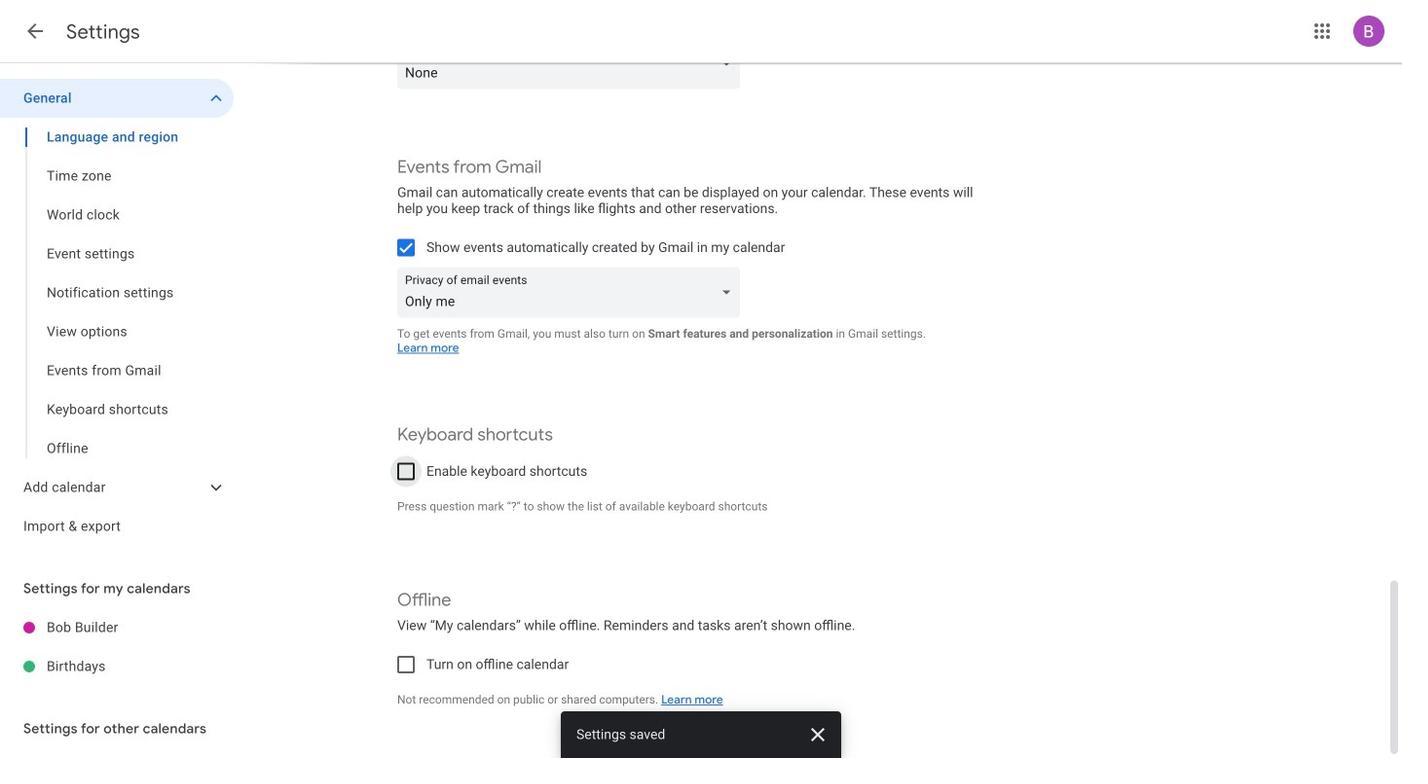 Task type: describe. For each thing, give the bounding box(es) containing it.
1 tree from the top
[[0, 79, 234, 546]]

birthdays tree item
[[0, 648, 234, 686]]



Task type: vqa. For each thing, say whether or not it's contained in the screenshot.
2nd Tree
yes



Task type: locate. For each thing, give the bounding box(es) containing it.
1 vertical spatial tree
[[0, 609, 234, 686]]

group
[[0, 118, 234, 468]]

general tree item
[[0, 79, 234, 118]]

go back image
[[23, 19, 47, 43]]

None field
[[397, 38, 748, 89], [397, 267, 748, 318], [397, 38, 748, 89], [397, 267, 748, 318]]

tree
[[0, 79, 234, 546], [0, 609, 234, 686]]

0 vertical spatial tree
[[0, 79, 234, 546]]

2 tree from the top
[[0, 609, 234, 686]]

heading
[[66, 19, 140, 44]]

bob builder tree item
[[0, 609, 234, 648]]



